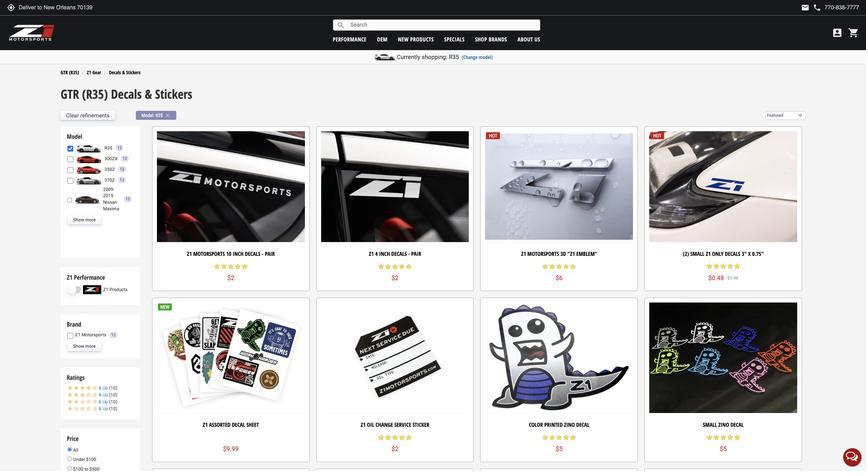 Task type: vqa. For each thing, say whether or not it's contained in the screenshot.
Up
yes



Task type: describe. For each thing, give the bounding box(es) containing it.
1 vertical spatial small
[[703, 422, 717, 429]]

3 up from the top
[[103, 400, 108, 405]]

star star star star star for z1
[[706, 263, 741, 270]]

z1 motorsports 10 inch decals - pair
[[187, 250, 275, 258]]

oem
[[377, 35, 387, 43]]

(r35) for gtr (r35) decals & stickers
[[82, 86, 108, 103]]

$2 for service
[[392, 446, 398, 453]]

$100
[[86, 457, 96, 463]]

under
[[73, 457, 85, 463]]

performance
[[74, 274, 105, 282]]

z1 for z1 gear
[[87, 69, 91, 76]]

specials
[[444, 35, 465, 43]]

"z1
[[567, 250, 575, 258]]

nissan 370z z34 2009 2010 2011 2012 2013 2014 2015 2016 2017 2018 2019 3.7l vq37vhr vhr nismo z1 motorsports image
[[75, 176, 103, 185]]

all
[[72, 448, 78, 453]]

price
[[67, 435, 79, 443]]

r35 inside the model: r35 close
[[155, 113, 163, 118]]

star star star star star for zino
[[542, 435, 576, 441]]

color printed zino decal
[[529, 422, 589, 429]]

maxima
[[103, 206, 119, 211]]

12 for 370z
[[120, 178, 124, 183]]

x
[[748, 250, 751, 258]]

products
[[109, 287, 128, 292]]

300zx
[[105, 156, 118, 161]]

z1 4 inch decals - pair
[[369, 250, 421, 258]]

z1 for z1 motorsports 3d "z1 emblem"
[[521, 250, 526, 258]]

(change model) link
[[462, 54, 493, 61]]

2015
[[103, 193, 113, 199]]

phone link
[[813, 3, 859, 12]]

(2)
[[683, 250, 689, 258]]

under  $100
[[72, 457, 96, 463]]

show more for brand
[[73, 344, 96, 349]]

clear
[[66, 112, 79, 119]]

model
[[67, 132, 82, 141]]

about
[[518, 35, 533, 43]]

1 pair from the left
[[265, 250, 275, 258]]

z1 motorsports 3d "z1 emblem"
[[521, 250, 597, 258]]

$2 for inch
[[227, 275, 234, 282]]

z1 for z1 products
[[103, 287, 108, 292]]

2 inch from the left
[[379, 250, 390, 258]]

search
[[337, 21, 345, 29]]

nissan 300zx z32 1990 1991 1992 1993 1994 1995 1996 vg30dett vg30de twin turbo non turbo z1 motorsports image
[[75, 154, 103, 163]]

1 horizontal spatial stickers
[[155, 86, 192, 103]]

shopping_cart
[[848, 27, 859, 38]]

model)
[[479, 54, 493, 61]]

nissan 350z z33 2003 2004 2005 2006 2007 2008 2009 vq35de 3.5l revup rev up vq35hr nismo z1 motorsports image
[[75, 165, 103, 174]]

nissan maxima a35 2009 2010 2011 2012 2013 2014 2015 vq35de 3.5l le s sv sr sport z1 motorsports image
[[74, 195, 101, 204]]

performance link
[[333, 35, 367, 43]]

$0.48 $1.96
[[708, 274, 738, 282]]

Search search field
[[345, 20, 540, 30]]

assorted
[[209, 422, 230, 429]]

z1 oil change service sticker
[[361, 422, 429, 429]]

mail
[[801, 3, 809, 12]]

only
[[712, 250, 724, 258]]

gear
[[92, 69, 101, 76]]

z1 assorted decal sheet
[[203, 422, 259, 429]]

$1.96
[[727, 276, 738, 281]]

motorsports for 3d
[[527, 250, 559, 258]]

service
[[394, 422, 411, 429]]

new products link
[[398, 35, 434, 43]]

show more for model
[[73, 217, 96, 223]]

currently shopping: r35 (change model)
[[397, 54, 493, 61]]

12 right 'z1 motorsports'
[[111, 333, 116, 338]]

z1 for z1 oil change service sticker
[[361, 422, 366, 429]]

account_box
[[832, 27, 843, 38]]

clear refinements button
[[61, 111, 115, 120]]

(r35) for gtr (r35)
[[69, 69, 79, 76]]

clear refinements
[[66, 112, 110, 119]]

small zino decal
[[703, 422, 744, 429]]

4
[[375, 250, 378, 258]]

3 & up 10 from the top
[[99, 400, 116, 405]]

sticker
[[412, 422, 429, 429]]

gtr (r35)
[[61, 69, 79, 76]]

z1 for z1 4 inch decals - pair
[[369, 250, 374, 258]]

color
[[529, 422, 543, 429]]

(change
[[462, 54, 478, 61]]

2009-
[[103, 187, 114, 192]]

change
[[376, 422, 393, 429]]

more for model
[[85, 217, 96, 223]]

sheet
[[246, 422, 259, 429]]

mail phone
[[801, 3, 821, 12]]

2 vertical spatial r35
[[105, 145, 112, 151]]

2009- 2015 nissan maxima
[[103, 187, 119, 211]]

model: r35 close
[[141, 113, 171, 119]]

my_location
[[7, 3, 15, 12]]

shopping_cart link
[[846, 27, 859, 38]]

3d
[[560, 250, 566, 258]]

currently
[[397, 54, 420, 61]]

0 vertical spatial small
[[690, 250, 704, 258]]

2 decal from the left
[[576, 422, 589, 429]]

370z
[[105, 178, 115, 183]]

emblem"
[[576, 250, 597, 258]]

3"
[[742, 250, 747, 258]]

shop
[[475, 35, 487, 43]]

1 & up 10 from the top
[[99, 386, 116, 391]]

products
[[410, 35, 434, 43]]

brand
[[67, 320, 81, 329]]

(2) small z1 only decals 3" x 0.75"
[[683, 250, 764, 258]]

12 for 2009- 2015 nissan maxima
[[125, 197, 130, 202]]

more for brand
[[85, 344, 96, 349]]

z1 for z1 performance
[[67, 274, 72, 282]]

z1 for z1 assorted decal sheet
[[203, 422, 208, 429]]

z1 for z1 motorsports
[[75, 333, 80, 338]]

12 for r35
[[117, 146, 122, 150]]

z1 performance
[[67, 274, 105, 282]]

mail link
[[801, 3, 809, 12]]

$0.48
[[708, 274, 724, 282]]



Task type: locate. For each thing, give the bounding box(es) containing it.
r35 left close
[[155, 113, 163, 118]]

z1 for z1 motorsports 10 inch decals - pair
[[187, 250, 192, 258]]

2 show from the top
[[73, 344, 84, 349]]

phone
[[813, 3, 821, 12]]

show more button down the nissan maxima a35 2009 2010 2011 2012 2013 2014 2015 vq35de 3.5l le s sv sr sport z1 motorsports image
[[68, 216, 101, 225]]

1 inch from the left
[[233, 250, 244, 258]]

z1
[[87, 69, 91, 76], [187, 250, 192, 258], [369, 250, 374, 258], [521, 250, 526, 258], [706, 250, 711, 258], [67, 274, 72, 282], [103, 287, 108, 292], [75, 333, 80, 338], [203, 422, 208, 429], [361, 422, 366, 429]]

0 horizontal spatial decal
[[232, 422, 245, 429]]

1 horizontal spatial motorsports
[[193, 250, 225, 258]]

1 vertical spatial show
[[73, 344, 84, 349]]

motorsports for 10
[[193, 250, 225, 258]]

printed
[[544, 422, 563, 429]]

about us link
[[518, 35, 540, 43]]

0 vertical spatial stickers
[[126, 69, 141, 76]]

star star star star star down color printed zino decal in the right bottom of the page
[[542, 435, 576, 441]]

-
[[262, 250, 263, 258], [408, 250, 410, 258]]

1 vertical spatial (r35)
[[82, 86, 108, 103]]

2 gtr from the top
[[61, 86, 79, 103]]

12 down 13
[[120, 167, 124, 172]]

1 horizontal spatial -
[[408, 250, 410, 258]]

star star star star star down small zino decal
[[706, 435, 741, 441]]

1 horizontal spatial zino
[[718, 422, 729, 429]]

2 show more from the top
[[73, 344, 96, 349]]

shopping:
[[422, 54, 447, 61]]

show more down 'z1 motorsports'
[[73, 344, 96, 349]]

$5 for zino
[[720, 446, 727, 453]]

oil
[[367, 422, 374, 429]]

z1 motorsports logo image
[[9, 24, 55, 41]]

ratings
[[67, 374, 85, 382]]

0 horizontal spatial stickers
[[126, 69, 141, 76]]

1 horizontal spatial (r35)
[[82, 86, 108, 103]]

more down 'z1 motorsports'
[[85, 344, 96, 349]]

model:
[[141, 113, 154, 118]]

show for model
[[73, 217, 84, 223]]

nissan r35 gtr gt-r awd twin turbo 2009 2010 2011 2012 2013 2014 2015 2016 2017 2018 2019 2020 vr38dett z1 motorsports image
[[75, 144, 103, 153]]

close
[[165, 113, 171, 119]]

$5
[[556, 446, 563, 453], [720, 446, 727, 453]]

1 vertical spatial more
[[85, 344, 96, 349]]

$2 down z1 motorsports 10 inch decals - pair
[[227, 275, 234, 282]]

gtr up clear at the left top of page
[[61, 86, 79, 103]]

None checkbox
[[68, 167, 73, 173], [68, 197, 72, 203], [68, 333, 73, 339], [68, 167, 73, 173], [68, 197, 72, 203], [68, 333, 73, 339]]

1 more from the top
[[85, 217, 96, 223]]

0 horizontal spatial motorsports
[[81, 333, 106, 338]]

gtr left z1 gear
[[61, 69, 68, 76]]

specials link
[[444, 35, 465, 43]]

decals & stickers
[[109, 69, 141, 76]]

2 horizontal spatial decal
[[730, 422, 744, 429]]

star star star star star for inch
[[378, 263, 412, 270]]

1 horizontal spatial inch
[[379, 250, 390, 258]]

2 pair from the left
[[411, 250, 421, 258]]

gtr (r35) link
[[61, 69, 79, 76]]

2 horizontal spatial r35
[[449, 54, 459, 61]]

z1 gear
[[87, 69, 101, 76]]

(r35) left z1 gear
[[69, 69, 79, 76]]

z1 motorsports
[[75, 333, 106, 338]]

decal
[[232, 422, 245, 429], [576, 422, 589, 429], [730, 422, 744, 429]]

(r35)
[[69, 69, 79, 76], [82, 86, 108, 103]]

1 gtr from the top
[[61, 69, 68, 76]]

$9.99
[[223, 446, 239, 453]]

z1 gear link
[[87, 69, 101, 76]]

None radio
[[68, 457, 72, 462], [68, 467, 72, 471], [68, 457, 72, 462], [68, 467, 72, 471]]

$2 for decals
[[392, 275, 398, 282]]

performance
[[333, 35, 367, 43]]

&
[[122, 69, 125, 76], [145, 86, 152, 103], [99, 386, 101, 391], [99, 393, 101, 398], [99, 400, 101, 405], [99, 407, 101, 412]]

2 - from the left
[[408, 250, 410, 258]]

1 show from the top
[[73, 217, 84, 223]]

0 vertical spatial show
[[73, 217, 84, 223]]

2 show more button from the top
[[68, 342, 101, 351]]

show for brand
[[73, 344, 84, 349]]

1 horizontal spatial r35
[[155, 113, 163, 118]]

oem link
[[377, 35, 387, 43]]

2 zino from the left
[[718, 422, 729, 429]]

brands
[[489, 35, 507, 43]]

decals & stickers link
[[109, 69, 141, 76]]

star star star star star up $6
[[542, 263, 576, 270]]

4 & up 10 from the top
[[99, 407, 116, 412]]

1 vertical spatial show more
[[73, 344, 96, 349]]

refinements
[[80, 112, 110, 119]]

us
[[535, 35, 540, 43]]

pair
[[265, 250, 275, 258], [411, 250, 421, 258]]

None checkbox
[[68, 146, 73, 152], [68, 157, 73, 163], [68, 178, 73, 184], [68, 146, 73, 152], [68, 157, 73, 163], [68, 178, 73, 184]]

0 vertical spatial show more button
[[68, 216, 101, 225]]

decal for small zino decal
[[730, 422, 744, 429]]

new products
[[398, 35, 434, 43]]

12 right '2009- 2015 nissan maxima'
[[125, 197, 130, 202]]

$2
[[227, 275, 234, 282], [392, 275, 398, 282], [392, 446, 398, 453]]

$5 for printed
[[556, 446, 563, 453]]

1 vertical spatial show more button
[[68, 342, 101, 351]]

1 $5 from the left
[[556, 446, 563, 453]]

small
[[690, 250, 704, 258], [703, 422, 717, 429]]

show more button for model
[[68, 216, 101, 225]]

0 vertical spatial gtr
[[61, 69, 68, 76]]

star star star star star
[[706, 263, 741, 270], [214, 263, 248, 270], [378, 263, 412, 270], [542, 263, 576, 270], [378, 435, 412, 441], [542, 435, 576, 441], [706, 435, 741, 441]]

new
[[398, 35, 409, 43]]

12 for 350z
[[120, 167, 124, 172]]

star star star star star down z1 4 inch decals - pair
[[378, 263, 412, 270]]

about us
[[518, 35, 540, 43]]

shop brands link
[[475, 35, 507, 43]]

gtr for gtr (r35) decals & stickers
[[61, 86, 79, 103]]

stickers up close
[[155, 86, 192, 103]]

inch
[[233, 250, 244, 258], [379, 250, 390, 258]]

1 horizontal spatial pair
[[411, 250, 421, 258]]

show more button down 'z1 motorsports'
[[68, 342, 101, 351]]

star star star star star up $0.48 $1.96
[[706, 263, 741, 270]]

gtr for gtr (r35)
[[61, 69, 68, 76]]

1 zino from the left
[[564, 422, 575, 429]]

0 horizontal spatial -
[[262, 250, 263, 258]]

4 up from the top
[[103, 407, 108, 412]]

1 - from the left
[[262, 250, 263, 258]]

$5 down color printed zino decal in the right bottom of the page
[[556, 446, 563, 453]]

star star star star star down z1 motorsports 10 inch decals - pair
[[214, 263, 248, 270]]

0 horizontal spatial inch
[[233, 250, 244, 258]]

& up 10
[[99, 386, 116, 391], [99, 393, 116, 398], [99, 400, 116, 405], [99, 407, 116, 412]]

1 vertical spatial r35
[[155, 113, 163, 118]]

1 show more from the top
[[73, 217, 96, 223]]

0 horizontal spatial pair
[[265, 250, 275, 258]]

motorsports
[[193, 250, 225, 258], [527, 250, 559, 258], [81, 333, 106, 338]]

1 decal from the left
[[232, 422, 245, 429]]

star star star star star for change
[[378, 435, 412, 441]]

2 & up 10 from the top
[[99, 393, 116, 398]]

$2 down z1 4 inch decals - pair
[[392, 275, 398, 282]]

12
[[117, 146, 122, 150], [120, 167, 124, 172], [120, 178, 124, 183], [125, 197, 130, 202], [111, 333, 116, 338]]

10
[[226, 250, 231, 258], [111, 386, 116, 391], [111, 393, 116, 398], [111, 400, 116, 405], [111, 407, 116, 412]]

(r35) up refinements
[[82, 86, 108, 103]]

decal for z1 assorted decal sheet
[[232, 422, 245, 429]]

0 horizontal spatial $5
[[556, 446, 563, 453]]

show
[[73, 217, 84, 223], [73, 344, 84, 349]]

2 horizontal spatial motorsports
[[527, 250, 559, 258]]

gtr
[[61, 69, 68, 76], [61, 86, 79, 103]]

account_box link
[[830, 27, 845, 38]]

0 vertical spatial show more
[[73, 217, 96, 223]]

12 right the 370z
[[120, 178, 124, 183]]

0 horizontal spatial (r35)
[[69, 69, 79, 76]]

$2 down z1 oil change service sticker
[[392, 446, 398, 453]]

1 vertical spatial gtr
[[61, 86, 79, 103]]

2 up from the top
[[103, 393, 108, 398]]

z1 products
[[103, 287, 128, 292]]

1 horizontal spatial $5
[[720, 446, 727, 453]]

r35 up 300zx
[[105, 145, 112, 151]]

2 $5 from the left
[[720, 446, 727, 453]]

more down the nissan maxima a35 2009 2010 2011 2012 2013 2014 2015 vq35de 3.5l le s sv sr sport z1 motorsports image
[[85, 217, 96, 223]]

350z
[[105, 167, 115, 172]]

1 horizontal spatial decal
[[576, 422, 589, 429]]

show more button for brand
[[68, 342, 101, 351]]

12 up 300zx
[[117, 146, 122, 150]]

1 show more button from the top
[[68, 216, 101, 225]]

1 up from the top
[[103, 386, 108, 391]]

1 vertical spatial stickers
[[155, 86, 192, 103]]

$6
[[556, 275, 563, 282]]

0 vertical spatial (r35)
[[69, 69, 79, 76]]

0 vertical spatial r35
[[449, 54, 459, 61]]

stickers
[[126, 69, 141, 76], [155, 86, 192, 103]]

0.75"
[[752, 250, 764, 258]]

star
[[706, 263, 713, 270], [713, 263, 720, 270], [720, 263, 727, 270], [727, 263, 734, 270], [734, 263, 741, 270], [214, 263, 220, 270], [220, 263, 227, 270], [227, 263, 234, 270], [234, 263, 241, 270], [241, 263, 248, 270], [378, 263, 385, 270], [385, 263, 392, 270], [392, 263, 398, 270], [398, 263, 405, 270], [405, 263, 412, 270], [542, 263, 549, 270], [549, 263, 556, 270], [556, 263, 563, 270], [563, 263, 570, 270], [570, 263, 576, 270], [378, 435, 385, 441], [385, 435, 392, 441], [392, 435, 398, 441], [398, 435, 405, 441], [405, 435, 412, 441], [542, 435, 549, 441], [549, 435, 556, 441], [556, 435, 563, 441], [563, 435, 570, 441], [570, 435, 576, 441], [706, 435, 713, 441], [713, 435, 720, 441], [720, 435, 727, 441], [727, 435, 734, 441], [734, 435, 741, 441]]

star star star star star down z1 oil change service sticker
[[378, 435, 412, 441]]

more
[[85, 217, 96, 223], [85, 344, 96, 349]]

shop brands
[[475, 35, 507, 43]]

$5 down small zino decal
[[720, 446, 727, 453]]

0 vertical spatial more
[[85, 217, 96, 223]]

show down 'z1 motorsports'
[[73, 344, 84, 349]]

3 decal from the left
[[730, 422, 744, 429]]

show more down the nissan maxima a35 2009 2010 2011 2012 2013 2014 2015 vq35de 3.5l le s sv sr sport z1 motorsports image
[[73, 217, 96, 223]]

gtr (r35) decals & stickers
[[61, 86, 192, 103]]

star star star star star for 3d
[[542, 263, 576, 270]]

nissan
[[103, 200, 117, 205]]

r35 left (change
[[449, 54, 459, 61]]

0 horizontal spatial r35
[[105, 145, 112, 151]]

2 more from the top
[[85, 344, 96, 349]]

star star star star star for 10
[[214, 263, 248, 270]]

star star star star star for decal
[[706, 435, 741, 441]]

stickers up gtr (r35) decals & stickers
[[126, 69, 141, 76]]

13
[[122, 156, 127, 161]]

show more
[[73, 217, 96, 223], [73, 344, 96, 349]]

0 horizontal spatial zino
[[564, 422, 575, 429]]

show down the nissan maxima a35 2009 2010 2011 2012 2013 2014 2015 vq35de 3.5l le s sv sr sport z1 motorsports image
[[73, 217, 84, 223]]

None radio
[[68, 448, 72, 452]]

up
[[103, 386, 108, 391], [103, 393, 108, 398], [103, 400, 108, 405], [103, 407, 108, 412]]



